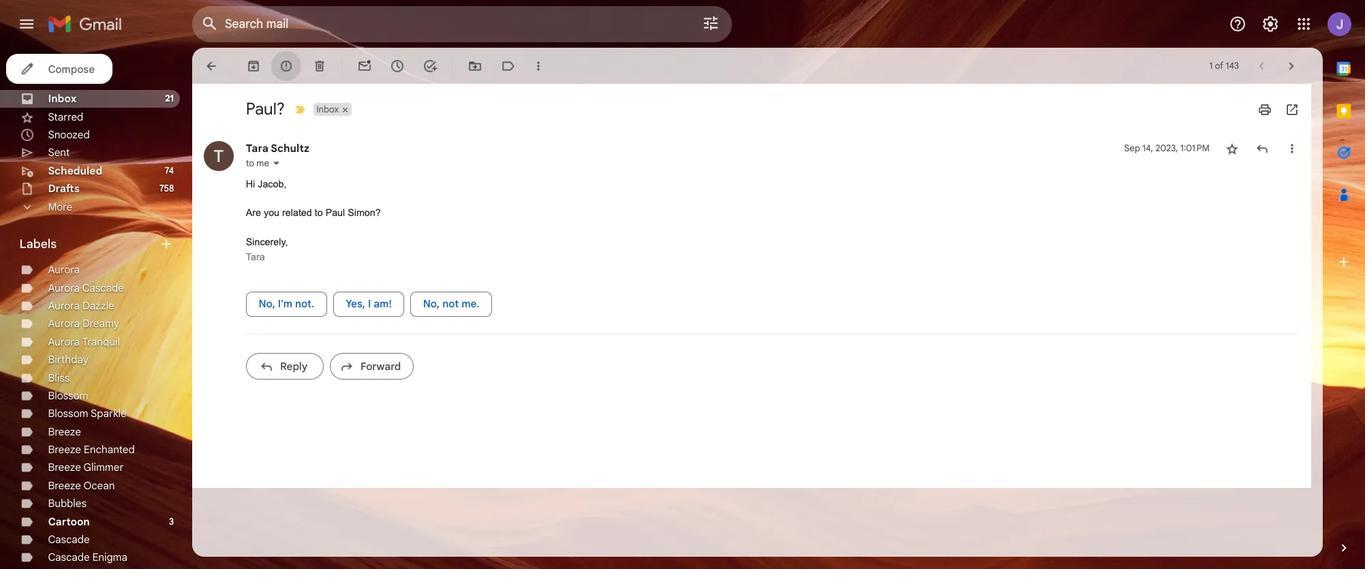 Task type: describe. For each thing, give the bounding box(es) containing it.
paul?
[[224, 90, 259, 109]]

aurora dazzle
[[44, 272, 104, 283]]

labels image
[[455, 53, 469, 67]]

reply
[[255, 327, 280, 339]]

labels
[[18, 215, 52, 229]]

in new window image
[[1158, 83, 1191, 116]]

tranquil
[[75, 304, 109, 316]]

breeze enchanted
[[44, 403, 122, 414]]

breeze link
[[44, 386, 74, 398]]

aurora tranquil link
[[44, 304, 109, 316]]

search mail image
[[179, 10, 203, 34]]

sincerely,
[[224, 215, 264, 225]]

scheduled
[[44, 149, 93, 161]]

drafts
[[44, 165, 72, 177]]

breeze for breeze ocean
[[44, 435, 74, 447]]

more image
[[482, 53, 496, 67]]

enchanted
[[76, 403, 122, 414]]

support image
[[1117, 14, 1133, 30]]

forward link
[[300, 321, 376, 345]]

breeze ocean
[[44, 435, 104, 447]]

aurora for aurora dazzle
[[44, 272, 73, 283]]

show details image
[[247, 144, 256, 153]]

add to tasks image
[[384, 53, 398, 67]]

aurora tranquil
[[44, 304, 109, 316]]

aurora cascade link
[[44, 255, 113, 267]]

breeze enchanted link
[[44, 403, 122, 414]]

aurora dazzle link
[[44, 272, 104, 283]]

compose button
[[5, 49, 103, 76]]

bliss link
[[44, 337, 63, 349]]

breeze glimmer
[[44, 419, 112, 431]]

main menu image
[[16, 14, 33, 30]]

758
[[145, 166, 158, 177]]

0 vertical spatial cascade
[[75, 255, 113, 267]]

cascade enigma link
[[44, 501, 116, 512]]

back to inbox image
[[185, 53, 199, 67]]

Search mail text field
[[204, 15, 600, 29]]

inbox for inbox link
[[44, 84, 69, 95]]

advanced search options image
[[632, 7, 660, 35]]

bubbles
[[44, 452, 79, 463]]

tara schultz
[[224, 129, 281, 141]]

archive image
[[224, 53, 237, 67]]

related
[[257, 189, 284, 199]]

143
[[1114, 55, 1126, 65]]

starred
[[44, 100, 76, 112]]

breeze glimmer link
[[44, 419, 112, 431]]

blossom for blossom sparkle
[[44, 370, 80, 382]]

dazzle
[[75, 272, 104, 283]]

gmail image
[[44, 8, 118, 35]]

snooze image
[[354, 53, 368, 67]]

inbox link
[[44, 84, 69, 95]]

bubbles link
[[44, 452, 79, 463]]

labels heading
[[18, 215, 144, 229]]

snoozed
[[44, 116, 82, 128]]

contacts tab
[[1208, 164, 1236, 191]]

more button
[[0, 180, 164, 196]]

breeze for breeze link
[[44, 386, 74, 398]]



Task type: locate. For each thing, give the bounding box(es) containing it.
to left me at left top
[[224, 143, 231, 154]]

blossom for blossom
[[44, 353, 80, 365]]

3 aurora from the top
[[44, 272, 73, 283]]

aurora up birthday
[[44, 304, 73, 316]]

move to image
[[425, 53, 439, 67]]

4 breeze from the top
[[44, 435, 74, 447]]

2 vertical spatial cascade
[[44, 501, 82, 512]]

1 horizontal spatial to
[[286, 189, 293, 199]]

cartoon link
[[44, 468, 82, 480]]

aurora dreamy link
[[44, 288, 108, 300]]

more
[[44, 182, 66, 194]]

breeze
[[44, 386, 74, 398], [44, 403, 74, 414], [44, 419, 74, 431], [44, 435, 74, 447]]

you
[[240, 189, 254, 199]]

scheduled link
[[44, 149, 93, 161]]

3
[[154, 469, 158, 479]]

aurora for aurora cascade
[[44, 255, 73, 267]]

dreamy
[[75, 288, 108, 300]]

blossom down blossom link
[[44, 370, 80, 382]]

birthday link
[[44, 321, 80, 333]]

aurora
[[44, 239, 73, 251], [44, 255, 73, 267], [44, 272, 73, 283], [44, 288, 73, 300], [44, 304, 73, 316]]

breeze for breeze glimmer
[[44, 419, 74, 431]]

inbox up the 'starred'
[[44, 84, 69, 95]]

1 vertical spatial to
[[286, 189, 293, 199]]

1 aurora from the top
[[44, 239, 73, 251]]

simon?
[[316, 189, 346, 199]]

0 horizontal spatial to
[[224, 143, 231, 154]]

blossom
[[44, 353, 80, 365], [44, 370, 80, 382]]

inbox button
[[285, 93, 309, 106]]

bliss
[[44, 337, 63, 349]]

5 aurora from the top
[[44, 304, 73, 316]]

2 blossom from the top
[[44, 370, 80, 382]]

sent
[[44, 133, 63, 145]]

inbox for the inbox button
[[288, 94, 308, 105]]

inbox inside the labels navigation
[[44, 84, 69, 95]]

cascade for cascade "link"
[[44, 484, 82, 496]]

birthday
[[44, 321, 80, 333]]

breeze down breeze link
[[44, 403, 74, 414]]

inbox down delete "image"
[[288, 94, 308, 105]]

snoozed link
[[44, 116, 82, 128]]

inbox inside button
[[288, 94, 308, 105]]

aurora up aurora cascade
[[44, 239, 73, 251]]

older image
[[1167, 53, 1181, 67]]

get add-ons tab
[[1208, 224, 1236, 251]]

hi
[[224, 162, 232, 172]]

21
[[150, 84, 158, 95]]

1 vertical spatial cascade
[[44, 484, 82, 496]]

1
[[1099, 55, 1102, 65]]

breeze for breeze enchanted
[[44, 403, 74, 414]]

blossom link
[[44, 353, 80, 365]]

of
[[1104, 55, 1112, 65]]

reply link
[[224, 321, 294, 345]]

blossom down the bliss 'link'
[[44, 353, 80, 365]]

delete image
[[283, 53, 297, 67]]

1 vertical spatial blossom
[[44, 370, 80, 382]]

74
[[150, 150, 158, 160]]

aurora down the aurora link
[[44, 255, 73, 267]]

2 breeze from the top
[[44, 403, 74, 414]]

labels navigation
[[0, 44, 174, 569]]

inbox
[[44, 84, 69, 95], [288, 94, 308, 105]]

blossom sparkle
[[44, 370, 115, 382]]

breeze up breeze ocean
[[44, 419, 74, 431]]

aurora for aurora tranquil
[[44, 304, 73, 316]]

cascade for cascade enigma
[[44, 501, 82, 512]]

aurora for aurora dreamy
[[44, 288, 73, 300]]

paul
[[296, 189, 314, 199]]

glimmer
[[76, 419, 112, 431]]

aurora down 'aurora dazzle' link
[[44, 288, 73, 300]]

compose
[[44, 57, 86, 69]]

me
[[233, 143, 245, 154]]

aurora dreamy
[[44, 288, 108, 300]]

hi jacob,
[[224, 162, 263, 172]]

cascade enigma
[[44, 501, 116, 512]]

starred link
[[44, 100, 76, 112]]

aurora cascade
[[44, 255, 113, 267]]

settings image
[[1147, 14, 1163, 30]]

cascade down cascade "link"
[[44, 501, 82, 512]]

1 horizontal spatial inbox
[[288, 94, 308, 105]]

sparkle
[[82, 370, 115, 382]]

cascade link
[[44, 484, 82, 496]]

0 vertical spatial blossom
[[44, 353, 80, 365]]

aurora up aurora dreamy link
[[44, 272, 73, 283]]

are
[[224, 189, 237, 199]]

to me
[[224, 143, 245, 154]]

forward
[[328, 327, 365, 339]]

3 breeze from the top
[[44, 419, 74, 431]]

1 breeze from the top
[[44, 386, 74, 398]]

ocean
[[76, 435, 104, 447]]

cascade down cartoon link
[[44, 484, 82, 496]]

breeze up bubbles at the bottom
[[44, 435, 74, 447]]

tara
[[224, 129, 244, 141]]

2 aurora from the top
[[44, 255, 73, 267]]

breeze ocean link
[[44, 435, 104, 447]]

1 blossom from the top
[[44, 353, 80, 365]]

get add-ons image
[[1208, 224, 1236, 251]]

tab list
[[1203, 44, 1241, 468]]

drafts link
[[44, 165, 72, 177]]

aurora link
[[44, 239, 73, 251]]

are you related to paul simon?
[[224, 189, 349, 199]]

4 aurora from the top
[[44, 288, 73, 300]]

to left paul
[[286, 189, 293, 199]]

blossom sparkle link
[[44, 370, 115, 382]]

0 vertical spatial to
[[224, 143, 231, 154]]

cascade up dazzle
[[75, 255, 113, 267]]

1 of 143
[[1099, 55, 1126, 65]]

jacob,
[[234, 162, 260, 172]]

cartoon
[[44, 468, 82, 480]]

sent link
[[44, 133, 63, 145]]

print all image
[[1134, 83, 1166, 116]]

to
[[224, 143, 231, 154], [286, 189, 293, 199]]

cascade
[[75, 255, 113, 267], [44, 484, 82, 496], [44, 501, 82, 512]]

contacts image
[[1208, 164, 1236, 191]]

breeze down blossom sparkle link
[[44, 386, 74, 398]]

None search field
[[174, 5, 665, 38]]

report spam image
[[253, 53, 267, 67]]

schultz
[[246, 129, 281, 141]]

aurora for the aurora link
[[44, 239, 73, 251]]

0 horizontal spatial inbox
[[44, 84, 69, 95]]

enigma
[[84, 501, 116, 512]]



Task type: vqa. For each thing, say whether or not it's contained in the screenshot.
my
no



